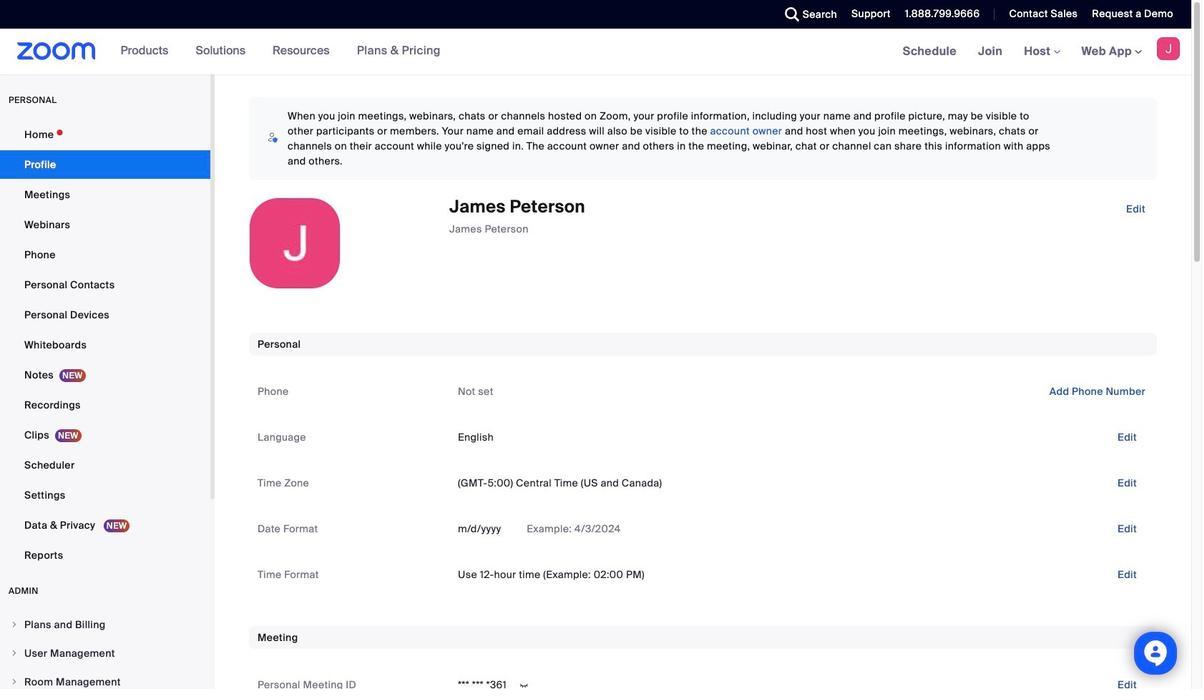 Task type: locate. For each thing, give the bounding box(es) containing it.
0 vertical spatial right image
[[10, 621, 19, 629]]

1 right image from the top
[[10, 621, 19, 629]]

1 vertical spatial menu item
[[0, 640, 210, 667]]

1 vertical spatial right image
[[10, 649, 19, 658]]

zoom logo image
[[17, 42, 96, 60]]

profile picture image
[[1158, 37, 1180, 60]]

meetings navigation
[[892, 29, 1192, 75]]

banner
[[0, 29, 1192, 75]]

right image
[[10, 678, 19, 686]]

menu item
[[0, 611, 210, 639], [0, 640, 210, 667], [0, 669, 210, 689]]

2 vertical spatial menu item
[[0, 669, 210, 689]]

2 right image from the top
[[10, 649, 19, 658]]

right image
[[10, 621, 19, 629], [10, 649, 19, 658]]

personal menu menu
[[0, 120, 210, 571]]

3 menu item from the top
[[0, 669, 210, 689]]

0 vertical spatial menu item
[[0, 611, 210, 639]]



Task type: describe. For each thing, give the bounding box(es) containing it.
show personal meeting id image
[[513, 679, 536, 689]]

product information navigation
[[110, 29, 452, 74]]

edit user photo image
[[283, 237, 306, 250]]

user photo image
[[250, 198, 340, 288]]

2 menu item from the top
[[0, 640, 210, 667]]

1 menu item from the top
[[0, 611, 210, 639]]

admin menu menu
[[0, 611, 210, 689]]



Task type: vqa. For each thing, say whether or not it's contained in the screenshot.
second menu item from the bottom of the Admin Menu 'menu'
yes



